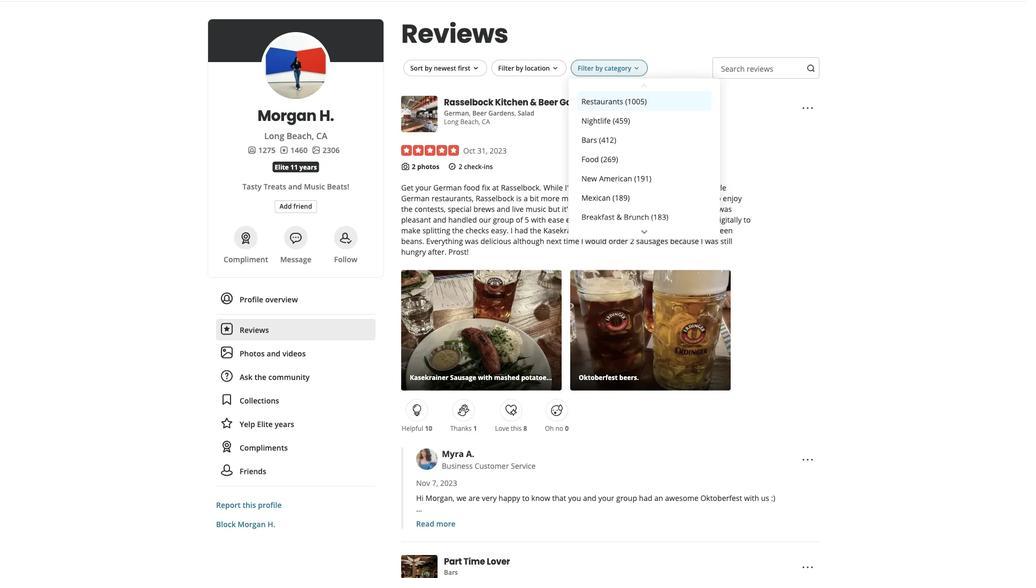 Task type: locate. For each thing, give the bounding box(es) containing it.
0 vertical spatial out
[[664, 525, 676, 535]]

on
[[585, 215, 594, 225], [581, 525, 590, 535]]

menu image
[[802, 561, 815, 574]]

thanks
[[451, 424, 472, 432]]

1 horizontal spatial by
[[516, 63, 524, 72]]

0 vertical spatial h.
[[320, 105, 334, 126]]

0 horizontal spatial ca
[[317, 130, 328, 142]]

beer left gardens
[[473, 109, 487, 118]]

h. down 'profile'
[[268, 519, 275, 529]]

rasselbock kitchen & beer garden link
[[444, 96, 592, 109]]

profile overview menu item
[[216, 289, 376, 315]]

2 by from the left
[[516, 63, 524, 72]]

brunch
[[624, 212, 650, 222]]

bars (412) button
[[578, 130, 712, 149]]

the left the food,
[[511, 514, 523, 524]]

to
[[599, 182, 606, 193], [714, 193, 721, 203], [692, 215, 699, 225], [744, 215, 751, 225], [523, 493, 530, 503], [449, 525, 456, 535], [644, 525, 651, 535], [531, 546, 538, 556], [671, 546, 678, 556]]

food,
[[525, 514, 543, 524]]

our right server.
[[580, 546, 593, 556]]

staff inside thank you for giving a shout out to our server.  our staff works very hard to make sure that each guest has an amazing and memorable experience with us.
[[595, 546, 611, 556]]

1 vertical spatial on
[[581, 525, 590, 535]]

long inside rasselbock kitchen & beer garden german , beer gardens , salad long beach, ca
[[444, 117, 459, 126]]

1
[[474, 424, 477, 432]]

to down glad
[[449, 525, 456, 535]]

24 friends v2 image
[[221, 464, 233, 477]]

0 horizontal spatial &
[[530, 96, 537, 108]]

your down wonderful at the bottom right of the page
[[592, 525, 608, 535]]

more inside dropdown button
[[437, 518, 456, 529]]

1 horizontal spatial ca
[[482, 117, 490, 126]]

add friend
[[280, 202, 312, 211]]

rasselbock up german link
[[444, 96, 494, 108]]

2 inside get your german food fix at rasselbock. while i've been to a few other more "old world" style german restaurants, rasselbock is a bit more modern. we came here during oktoberfest to enjoy the contests, special brews and live music but it's good any time of year as well. our server was pleasant and handled our group of 5 with ease even on a busy night. we were able to pay digitally to make splitting the checks easy. i had the kasekrainer sausage with mashed potatoes and green beans. everything was delicious although next time i would order 2 sausages because i was still hungry after. prost!
[[630, 236, 635, 246]]

0 vertical spatial for
[[503, 525, 513, 535]]

report this profile link
[[216, 500, 282, 510]]

(191)
[[635, 173, 652, 183]]

still
[[721, 236, 733, 246]]

by right sort
[[425, 63, 432, 72]]

i left would
[[582, 236, 584, 246]]

5
[[525, 215, 529, 225]]

0 vertical spatial next
[[547, 236, 562, 246]]

filter inside dropdown button
[[578, 63, 594, 72]]

2 , from the left
[[515, 109, 516, 118]]

long up "1275"
[[264, 130, 285, 142]]

2023
[[490, 145, 507, 156], [440, 478, 458, 488]]

filter left the location
[[499, 63, 515, 72]]

0 horizontal spatial bars
[[444, 568, 458, 577]]

you up amazing
[[440, 546, 453, 556]]

mexican (189) button
[[578, 188, 712, 207]]

1 vertical spatial more
[[541, 193, 560, 203]]

but
[[549, 204, 560, 214]]

know
[[532, 493, 551, 503]]

bars inside part time lover bars
[[444, 568, 458, 577]]

0 vertical spatial on
[[585, 215, 594, 225]]

2 horizontal spatial by
[[596, 63, 603, 72]]

2 right the 16 check in v2 image
[[459, 162, 463, 171]]

2 16 chevron down v2 image from the left
[[551, 64, 560, 73]]

0 vertical spatial this
[[511, 424, 522, 432]]

(459)
[[613, 115, 631, 125]]

1 horizontal spatial years
[[300, 162, 317, 171]]

here
[[628, 193, 644, 203]]

1 horizontal spatial time
[[608, 204, 624, 214]]

photo of myra a. image
[[416, 449, 438, 470]]

1 16 chevron down v2 image from the left
[[472, 64, 480, 73]]

0 vertical spatial elite
[[275, 162, 289, 171]]

2 for 2 check-ins
[[459, 162, 463, 171]]

as
[[652, 204, 660, 214]]

0 horizontal spatial 2023
[[440, 478, 458, 488]]

0 vertical spatial are
[[469, 493, 480, 503]]

that up ask on the left bottom of page
[[460, 514, 474, 524]]

and up recommendations
[[568, 514, 581, 524]]

0 vertical spatial we
[[457, 493, 467, 503]]

0 horizontal spatial make
[[401, 225, 421, 235]]

read
[[416, 518, 435, 529]]

next inside get your german food fix at rasselbock. while i've been to a few other more "old world" style german restaurants, rasselbock is a bit more modern. we came here during oktoberfest to enjoy the contests, special brews and live music but it's good any time of year as well. our server was pleasant and handled our group of 5 with ease even on a busy night. we were able to pay digitally to make splitting the checks easy. i had the kasekrainer sausage with mashed potatoes and green beans. everything was delicious although next time i would order 2 sausages because i was still hungry after. prost!
[[547, 236, 562, 246]]

food (269) button
[[578, 149, 712, 168]]

16 chevron down v2 image inside the "filter by location" popup button
[[551, 64, 560, 73]]

hi morgan, we are very happy to know that you and your group had an awesome oktoberfest with us :)
[[416, 493, 776, 503]]

you right the know
[[569, 493, 582, 503]]

long up 5 star rating image
[[444, 117, 459, 126]]

i
[[511, 225, 513, 235], [582, 236, 584, 246], [701, 236, 704, 246]]

& inside breakfast & brunch (183) button
[[617, 212, 622, 222]]

2 right 16 camera v2 "icon"
[[412, 162, 416, 171]]

2023 right 31, at top left
[[490, 145, 507, 156]]

0 vertical spatial german
[[444, 109, 469, 118]]

1 vertical spatial our
[[580, 546, 593, 556]]

more down while
[[541, 193, 560, 203]]

next inside we are glad that you loved the food, brews and the wonderful vibe. we appreciate you sharing this picture with us! feel free to ask our staff for recommendations on your next dish to try out when you come again :)
[[610, 525, 625, 535]]

2 horizontal spatial we
[[643, 215, 654, 225]]

menu image
[[802, 102, 815, 115], [802, 453, 815, 466]]

2 horizontal spatial 2
[[630, 236, 635, 246]]

by left the location
[[516, 63, 524, 72]]

region
[[397, 49, 837, 578]]

1 filter from the left
[[499, 63, 515, 72]]

1 horizontal spatial very
[[636, 546, 650, 556]]

to down style
[[714, 193, 721, 203]]

0 horizontal spatial beer
[[473, 109, 487, 118]]

i right easy.
[[511, 225, 513, 235]]

our right ask on the left bottom of page
[[471, 525, 483, 535]]

:) right us
[[772, 493, 776, 503]]

0 vertical spatial an
[[655, 493, 664, 503]]

by
[[425, 63, 432, 72], [516, 63, 524, 72], [596, 63, 603, 72]]

photos and videos link
[[216, 343, 376, 364]]

this up again on the bottom right of page
[[747, 514, 759, 524]]

we inside we are glad that you loved the food, brews and the wonderful vibe. we appreciate you sharing this picture with us! feel free to ask our staff for recommendations on your next dish to try out when you come again :)
[[653, 514, 663, 524]]

this inside we are glad that you loved the food, brews and the wonderful vibe. we appreciate you sharing this picture with us! feel free to ask our staff for recommendations on your next dish to try out when you come again :)
[[747, 514, 759, 524]]

and
[[288, 181, 302, 191], [497, 204, 510, 214], [433, 215, 447, 225], [698, 225, 711, 235], [267, 348, 281, 358], [583, 493, 597, 503], [568, 514, 581, 524], [448, 557, 461, 567]]

was down checks
[[465, 236, 479, 246]]

to left pay
[[692, 215, 699, 225]]

31,
[[478, 145, 488, 156]]

next down "kasekrainer"
[[547, 236, 562, 246]]

elite 11 years link
[[273, 162, 319, 172]]

glad
[[443, 514, 458, 524]]

digitally
[[715, 215, 742, 225]]

years inside menu
[[275, 419, 294, 429]]

2 vertical spatial we
[[416, 514, 428, 524]]

no
[[556, 424, 564, 432]]

ca up the photos element
[[317, 130, 328, 142]]

1 vertical spatial had
[[640, 493, 653, 503]]

a up memorable
[[489, 546, 493, 556]]

  text field
[[713, 57, 820, 79]]

0 horizontal spatial are
[[430, 514, 441, 524]]

rasselbock inside get your german food fix at rasselbock. while i've been to a few other more "old world" style german restaurants, rasselbock is a bit more modern. we came here during oktoberfest to enjoy the contests, special brews and live music but it's good any time of year as well. our server was pleasant and handled our group of 5 with ease even on a busy night. we were able to pay digitally to make splitting the checks easy. i had the kasekrainer sausage with mashed potatoes and green beans. everything was delicious although next time i would order 2 sausages because i was still hungry after. prost!
[[476, 193, 515, 203]]

menu containing profile overview
[[216, 289, 376, 487]]

reviews element
[[280, 145, 308, 155]]

music
[[304, 181, 325, 191]]

part time lover bars
[[444, 555, 510, 577]]

we up the try on the right of page
[[653, 514, 663, 524]]

years down collections link
[[275, 419, 294, 429]]

1 horizontal spatial beer
[[539, 96, 558, 108]]

2 horizontal spatial this
[[747, 514, 759, 524]]

night.
[[621, 215, 641, 225]]

oct 31, 2023
[[464, 145, 507, 156]]

of up night.
[[626, 204, 633, 214]]

friends element
[[248, 145, 276, 155]]

this left (8 reactions) element
[[511, 424, 522, 432]]

an inside thank you for giving a shout out to our server.  our staff works very hard to make sure that each guest has an amazing and memorable experience with us.
[[788, 546, 797, 556]]

was up digitally
[[719, 204, 732, 214]]

at
[[493, 182, 499, 193]]

morgan h. long beach, ca
[[258, 105, 334, 142]]

and down pay
[[698, 225, 711, 235]]

1 horizontal spatial had
[[640, 493, 653, 503]]

are up ask on the left bottom of page
[[469, 493, 480, 503]]

1 vertical spatial out
[[517, 546, 529, 556]]

reviews up photos
[[240, 325, 269, 335]]

1 horizontal spatial bars
[[582, 134, 598, 145]]

block morgan h. button
[[216, 519, 275, 529]]

year
[[635, 204, 650, 214]]

menu
[[216, 289, 376, 487]]

we are glad that you loved the food, brews and the wonderful vibe. we appreciate you sharing this picture with us! feel free to ask our staff for recommendations on your next dish to try out when you come again :)
[[416, 514, 815, 535]]

follow
[[334, 254, 358, 264]]

2023 right 7,
[[440, 478, 458, 488]]

message image
[[290, 232, 302, 245]]

friends
[[240, 466, 267, 476]]

1 vertical spatial beer
[[473, 109, 487, 118]]

time
[[608, 204, 624, 214], [564, 236, 580, 246]]

2 vertical spatial more
[[437, 518, 456, 529]]

ca inside morgan h. long beach, ca
[[317, 130, 328, 142]]

0 horizontal spatial more
[[437, 518, 456, 529]]

group up wonderful at the bottom right of the page
[[617, 493, 638, 503]]

& left 'brunch'
[[617, 212, 622, 222]]

brews up recommendations
[[545, 514, 566, 524]]

new
[[582, 173, 598, 183]]

food (269)
[[582, 154, 619, 164]]

everything
[[427, 236, 463, 246]]

delicious
[[481, 236, 512, 246]]

your inside get your german food fix at rasselbock. while i've been to a few other more "old world" style german restaurants, rasselbock is a bit more modern. we came here during oktoberfest to enjoy the contests, special brews and live music but it's good any time of year as well. our server was pleasant and handled our group of 5 with ease even on a busy night. we were able to pay digitally to make splitting the checks easy. i had the kasekrainer sausage with mashed potatoes and green beans. everything was delicious although next time i would order 2 sausages because i was still hungry after. prost!
[[416, 182, 432, 193]]

reviews inside menu item
[[240, 325, 269, 335]]

1 vertical spatial very
[[636, 546, 650, 556]]

make inside thank you for giving a shout out to our server.  our staff works very hard to make sure that each guest has an amazing and memorable experience with us.
[[680, 546, 699, 556]]

1 vertical spatial for
[[455, 546, 465, 556]]

0 vertical spatial staff
[[485, 525, 501, 535]]

1460
[[291, 145, 308, 155]]

read more
[[416, 518, 456, 529]]

search image
[[807, 64, 816, 72]]

friends link
[[216, 460, 376, 482]]

2 horizontal spatial that
[[718, 546, 733, 556]]

oktoberfest inside get your german food fix at rasselbock. while i've been to a few other more "old world" style german restaurants, rasselbock is a bit more modern. we came here during oktoberfest to enjoy the contests, special brews and live music but it's good any time of year as well. our server was pleasant and handled our group of 5 with ease even on a busy night. we were able to pay digitally to make splitting the checks easy. i had the kasekrainer sausage with mashed potatoes and green beans. everything was delicious although next time i would order 2 sausages because i was still hungry after. prost!
[[671, 193, 712, 203]]

0 horizontal spatial we
[[457, 493, 467, 503]]

brews inside get your german food fix at rasselbock. while i've been to a few other more "old world" style german restaurants, rasselbock is a bit more modern. we came here during oktoberfest to enjoy the contests, special brews and live music but it's good any time of year as well. our server was pleasant and handled our group of 5 with ease even on a busy night. we were able to pay digitally to make splitting the checks easy. i had the kasekrainer sausage with mashed potatoes and green beans. everything was delicious although next time i would order 2 sausages because i was still hungry after. prost!
[[474, 204, 495, 214]]

0 horizontal spatial staff
[[485, 525, 501, 535]]

with
[[531, 215, 546, 225], [618, 225, 633, 235], [745, 493, 760, 503], [788, 514, 803, 524], [546, 557, 561, 567]]

(10 reactions) element
[[425, 424, 433, 432]]

because
[[671, 236, 700, 246]]

reviews link
[[216, 319, 376, 340]]

h. up the photos element
[[320, 105, 334, 126]]

this for 8
[[511, 424, 522, 432]]

special
[[448, 204, 472, 214]]

your up wonderful at the bottom right of the page
[[599, 493, 615, 503]]

hi
[[416, 493, 424, 503]]

0 horizontal spatial i
[[511, 225, 513, 235]]

0 horizontal spatial h.
[[268, 519, 275, 529]]

our inside get your german food fix at rasselbock. while i've been to a few other more "old world" style german restaurants, rasselbock is a bit more modern. we came here during oktoberfest to enjoy the contests, special brews and live music but it's good any time of year as well. our server was pleasant and handled our group of 5 with ease even on a busy night. we were able to pay digitally to make splitting the checks easy. i had the kasekrainer sausage with mashed potatoes and green beans. everything was delicious although next time i would order 2 sausages because i was still hungry after. prost!
[[479, 215, 491, 225]]

morgan inside morgan h. long beach, ca
[[258, 105, 317, 126]]

1 vertical spatial rasselbock
[[476, 193, 515, 203]]

16 chevron down v2 image right the location
[[551, 64, 560, 73]]

you left loved
[[476, 514, 489, 524]]

oktoberfest up sharing
[[701, 493, 743, 503]]

1 vertical spatial make
[[680, 546, 699, 556]]

0 horizontal spatial elite
[[257, 419, 273, 429]]

works
[[613, 546, 634, 556]]

beach, inside morgan h. long beach, ca
[[287, 130, 314, 142]]

1 vertical spatial reviews
[[240, 325, 269, 335]]

ask
[[458, 525, 469, 535]]

for inside we are glad that you loved the food, brews and the wonderful vibe. we appreciate you sharing this picture with us! feel free to ask our staff for recommendations on your next dish to try out when you come again :)
[[503, 525, 513, 535]]

bit
[[530, 193, 539, 203]]

ca
[[482, 117, 490, 126], [317, 130, 328, 142]]

pleasant
[[401, 215, 431, 225]]

staff down loved
[[485, 525, 501, 535]]

0 horizontal spatial long
[[264, 130, 285, 142]]

out inside we are glad that you loved the food, brews and the wonderful vibe. we appreciate you sharing this picture with us! feel free to ask our staff for recommendations on your next dish to try out when you come again :)
[[664, 525, 676, 535]]

bars inside button
[[582, 134, 598, 145]]

1 horizontal spatial staff
[[595, 546, 611, 556]]

elite right yelp
[[257, 419, 273, 429]]

ask the community link
[[216, 366, 376, 388]]

bars left (412)
[[582, 134, 598, 145]]

beach, up 1460
[[287, 130, 314, 142]]

1 horizontal spatial ,
[[515, 109, 516, 118]]

bars down part
[[444, 568, 458, 577]]

1 vertical spatial of
[[516, 215, 523, 225]]

for left giving
[[455, 546, 465, 556]]

brews inside we are glad that you loved the food, brews and the wonderful vibe. we appreciate you sharing this picture with us! feel free to ask our staff for recommendations on your next dish to try out when you come again :)
[[545, 514, 566, 524]]

block morgan h.
[[216, 519, 275, 529]]

0 vertical spatial bars
[[582, 134, 598, 145]]

16 chevron down v2 image
[[472, 64, 480, 73], [551, 64, 560, 73]]

filters group
[[401, 60, 720, 239]]

to right digitally
[[744, 215, 751, 225]]

reviews menu item
[[216, 319, 376, 340]]

staff left works
[[595, 546, 611, 556]]

16 chevron down v2 image right first
[[472, 64, 480, 73]]

16 check in v2 image
[[448, 162, 457, 171]]

with inside we are glad that you loved the food, brews and the wonderful vibe. we appreciate you sharing this picture with us! feel free to ask our staff for recommendations on your next dish to try out when you come again :)
[[788, 514, 803, 524]]

rasselbock inside rasselbock kitchen & beer garden german , beer gardens , salad long beach, ca
[[444, 96, 494, 108]]

breakfast & brunch (183) button
[[578, 207, 712, 226]]

1 vertical spatial are
[[430, 514, 441, 524]]

, left beer gardens link
[[469, 109, 471, 118]]

(189)
[[613, 192, 630, 202]]

even
[[566, 215, 583, 225]]

our up checks
[[479, 215, 491, 225]]

time down came
[[608, 204, 624, 214]]

on inside we are glad that you loved the food, brews and the wonderful vibe. we appreciate you sharing this picture with us! feel free to ask our staff for recommendations on your next dish to try out when you come again :)
[[581, 525, 590, 535]]

, left the salad
[[515, 109, 516, 118]]

filter inside popup button
[[499, 63, 515, 72]]

0 vertical spatial 2023
[[490, 145, 507, 156]]

well.
[[662, 204, 678, 214]]

filter by location button
[[492, 60, 567, 76]]

follow image
[[340, 232, 352, 245]]

1 vertical spatial staff
[[595, 546, 611, 556]]

0 vertical spatial time
[[608, 204, 624, 214]]

had down the 5
[[515, 225, 528, 235]]

the down handled at the top of page
[[453, 225, 464, 235]]

0 vertical spatial had
[[515, 225, 528, 235]]

more left ask on the left bottom of page
[[437, 518, 456, 529]]

region containing rasselbock kitchen & beer garden
[[397, 49, 837, 578]]

24 compliment v2 image
[[221, 440, 233, 453]]

16 chevron down v2 image inside "sort by newest first" dropdown button
[[472, 64, 480, 73]]

german inside rasselbock kitchen & beer garden german , beer gardens , salad long beach, ca
[[444, 109, 469, 118]]

0 horizontal spatial time
[[564, 236, 580, 246]]

24 chevron down v2 image
[[638, 226, 651, 238]]

friend
[[294, 202, 312, 211]]

0 vertical spatial very
[[482, 493, 497, 503]]

by inside popup button
[[516, 63, 524, 72]]

you inside thank you for giving a shout out to our server.  our staff works very hard to make sure that each guest has an amazing and memorable experience with us.
[[440, 546, 453, 556]]

1 horizontal spatial an
[[788, 546, 797, 556]]

staff inside we are glad that you loved the food, brews and the wonderful vibe. we appreciate you sharing this picture with us! feel free to ask our staff for recommendations on your next dish to try out when you come again :)
[[485, 525, 501, 535]]

:) inside we are glad that you loved the food, brews and the wonderful vibe. we appreciate you sharing this picture with us! feel free to ask our staff for recommendations on your next dish to try out when you come again :)
[[756, 525, 761, 535]]

1 horizontal spatial out
[[664, 525, 676, 535]]

part time lover link
[[444, 555, 510, 568]]

0 vertical spatial make
[[401, 225, 421, 235]]

overview
[[265, 294, 298, 304]]

i right because
[[701, 236, 704, 246]]

our
[[680, 204, 693, 214], [580, 546, 593, 556]]

sausage
[[587, 225, 616, 235]]

0 vertical spatial &
[[530, 96, 537, 108]]

0 horizontal spatial we
[[416, 514, 428, 524]]

an right the has
[[788, 546, 797, 556]]

with left us!
[[788, 514, 803, 524]]

morgan up "16 review v2" icon
[[258, 105, 317, 126]]

0 horizontal spatial :)
[[756, 525, 761, 535]]

0 vertical spatial menu image
[[802, 102, 815, 115]]

when
[[678, 525, 697, 535]]

search
[[722, 63, 745, 74]]

filter left category at the top of page
[[578, 63, 594, 72]]

1 horizontal spatial for
[[503, 525, 513, 535]]

1 vertical spatial beach,
[[287, 130, 314, 142]]

(183)
[[652, 212, 669, 222]]

0 horizontal spatial filter
[[499, 63, 515, 72]]

tasty
[[243, 181, 262, 191]]

mexican (189)
[[582, 192, 630, 202]]

1 vertical spatial menu image
[[802, 453, 815, 466]]

1 by from the left
[[425, 63, 432, 72]]

would
[[586, 236, 607, 246]]

with inside thank you for giving a shout out to our server.  our staff works very hard to make sure that each guest has an amazing and memorable experience with us.
[[546, 557, 561, 567]]

0 vertical spatial ca
[[482, 117, 490, 126]]

0 horizontal spatial very
[[482, 493, 497, 503]]

german down get on the top of the page
[[401, 193, 430, 203]]

0 horizontal spatial by
[[425, 63, 432, 72]]

we inside we are glad that you loved the food, brews and the wonderful vibe. we appreciate you sharing this picture with us! feel free to ask our staff for recommendations on your next dish to try out when you come again :)
[[416, 514, 428, 524]]

our inside we are glad that you loved the food, brews and the wonderful vibe. we appreciate you sharing this picture with us! feel free to ask our staff for recommendations on your next dish to try out when you come again :)
[[471, 525, 483, 535]]

1 horizontal spatial elite
[[275, 162, 289, 171]]

1 horizontal spatial 16 chevron down v2 image
[[551, 64, 560, 73]]

out right the try on the right of page
[[664, 525, 676, 535]]

3 by from the left
[[596, 63, 603, 72]]

1 horizontal spatial :)
[[772, 493, 776, 503]]

customer
[[475, 461, 509, 471]]

by left category at the top of page
[[596, 63, 603, 72]]

brews down fix
[[474, 204, 495, 214]]

we up any
[[594, 193, 605, 203]]

1 horizontal spatial 2
[[459, 162, 463, 171]]

nightlife (459)
[[582, 115, 631, 125]]

1 vertical spatial long
[[264, 130, 285, 142]]

on inside get your german food fix at rasselbock. while i've been to a few other more "old world" style german restaurants, rasselbock is a bit more modern. we came here during oktoberfest to enjoy the contests, special brews and live music but it's good any time of year as well. our server was pleasant and handled our group of 5 with ease even on a busy night. we were able to pay digitally to make splitting the checks easy. i had the kasekrainer sausage with mashed potatoes and green beans. everything was delicious although next time i would order 2 sausages because i was still hungry after. prost!
[[585, 215, 594, 225]]

1 horizontal spatial our
[[680, 204, 693, 214]]

1 , from the left
[[469, 109, 471, 118]]

2
[[412, 162, 416, 171], [459, 162, 463, 171], [630, 236, 635, 246]]

easy.
[[491, 225, 509, 235]]

1 horizontal spatial 2023
[[490, 145, 507, 156]]

reviews
[[747, 63, 774, 74]]

with left us.
[[546, 557, 561, 567]]

an left the awesome
[[655, 493, 664, 503]]

and up bars link
[[448, 557, 461, 567]]

beach, up oct
[[461, 117, 481, 126]]

1 horizontal spatial are
[[469, 493, 480, 503]]

0 vertical spatial years
[[300, 162, 317, 171]]

for down loved
[[503, 525, 513, 535]]

0 horizontal spatial reviews
[[240, 325, 269, 335]]

hungry
[[401, 247, 426, 257]]

awesome
[[666, 493, 699, 503]]

very left the happy
[[482, 493, 497, 503]]

years right 11
[[300, 162, 317, 171]]

elite left 11
[[275, 162, 289, 171]]

2 filter from the left
[[578, 63, 594, 72]]

1 vertical spatial an
[[788, 546, 797, 556]]

make up the beans.
[[401, 225, 421, 235]]

filter for filter by category
[[578, 63, 594, 72]]

make left sure
[[680, 546, 699, 556]]

0 vertical spatial reviews
[[401, 16, 509, 52]]

breakfast
[[582, 212, 615, 222]]

1 vertical spatial :)
[[756, 525, 761, 535]]

your right get on the top of the page
[[416, 182, 432, 193]]

this up block morgan h.
[[243, 500, 256, 510]]

american
[[599, 173, 633, 183]]

0 vertical spatial our
[[680, 204, 693, 214]]

we up mashed on the right top
[[643, 215, 654, 225]]

0 horizontal spatial an
[[655, 493, 664, 503]]

on down the hi morgan, we are very happy to know that you and your group had an awesome oktoberfest with us :)
[[581, 525, 590, 535]]

2 vertical spatial your
[[592, 525, 608, 535]]

1275
[[259, 145, 276, 155]]

1 vertical spatial this
[[243, 500, 256, 510]]

on down good
[[585, 215, 594, 225]]

out inside thank you for giving a shout out to our server.  our staff works very hard to make sure that each guest has an amazing and memorable experience with us.
[[517, 546, 529, 556]]



Task type: vqa. For each thing, say whether or not it's contained in the screenshot.
for to the left
yes



Task type: describe. For each thing, give the bounding box(es) containing it.
lover
[[487, 555, 510, 567]]

server.
[[554, 546, 578, 556]]

love
[[496, 424, 510, 432]]

& inside rasselbock kitchen & beer garden german , beer gardens , salad long beach, ca
[[530, 96, 537, 108]]

breakfast & brunch (183)
[[582, 212, 669, 222]]

new american (191) button
[[578, 168, 712, 188]]

report
[[216, 500, 241, 510]]

dish
[[627, 525, 642, 535]]

although
[[514, 236, 545, 246]]

a left few
[[608, 182, 612, 193]]

by for newest
[[425, 63, 432, 72]]

make inside get your german food fix at rasselbock. while i've been to a few other more "old world" style german restaurants, rasselbock is a bit more modern. we came here during oktoberfest to enjoy the contests, special brews and live music but it's good any time of year as well. our server was pleasant and handled our group of 5 with ease even on a busy night. we were able to pay digitally to make splitting the checks easy. i had the kasekrainer sausage with mashed potatoes and green beans. everything was delicious although next time i would order 2 sausages because i was still hungry after. prost!
[[401, 225, 421, 235]]

5 star rating image
[[401, 145, 459, 156]]

that inside we are glad that you loved the food, brews and the wonderful vibe. we appreciate you sharing this picture with us! feel free to ask our staff for recommendations on your next dish to try out when you come again :)
[[460, 514, 474, 524]]

checks
[[466, 225, 489, 235]]

1 horizontal spatial reviews
[[401, 16, 509, 52]]

photos and videos
[[240, 348, 306, 358]]

style
[[711, 182, 727, 193]]

and inside we are glad that you loved the food, brews and the wonderful vibe. we appreciate you sharing this picture with us! feel free to ask our staff for recommendations on your next dish to try out when you come again :)
[[568, 514, 581, 524]]

add
[[280, 202, 292, 211]]

collections
[[240, 395, 279, 406]]

and inside thank you for giving a shout out to our server.  our staff works very hard to make sure that each guest has an amazing and memorable experience with us.
[[448, 557, 461, 567]]

kasekrainer
[[544, 225, 585, 235]]

(412)
[[599, 134, 617, 145]]

1 vertical spatial your
[[599, 493, 615, 503]]

2023 for oct 31, 2023
[[490, 145, 507, 156]]

you up come at the right of the page
[[704, 514, 717, 524]]

1 horizontal spatial we
[[594, 193, 605, 203]]

amazing
[[416, 557, 446, 567]]

years for elite 11 years
[[300, 162, 317, 171]]

live
[[512, 204, 524, 214]]

by for category
[[596, 63, 603, 72]]

able
[[675, 215, 690, 225]]

16 chevron down v2 image
[[633, 64, 641, 73]]

check-
[[464, 162, 484, 171]]

2 vertical spatial german
[[401, 193, 430, 203]]

and down elite 11 years link
[[288, 181, 302, 191]]

0
[[565, 424, 569, 432]]

photos
[[418, 162, 440, 171]]

collections link
[[216, 390, 376, 411]]

2 menu image from the top
[[802, 453, 815, 466]]

h. inside morgan h. long beach, ca
[[320, 105, 334, 126]]

came
[[607, 193, 626, 203]]

nov
[[416, 478, 430, 488]]

0 vertical spatial :)
[[772, 493, 776, 503]]

very inside thank you for giving a shout out to our server.  our staff works very hard to make sure that each guest has an amazing and memorable experience with us.
[[636, 546, 650, 556]]

add friend button
[[275, 200, 317, 213]]

to left the try on the right of page
[[644, 525, 651, 535]]

with left us
[[745, 493, 760, 503]]

garden
[[560, 96, 592, 108]]

other
[[628, 182, 647, 193]]

photos element
[[312, 145, 340, 155]]

and up wonderful at the bottom right of the page
[[583, 493, 597, 503]]

good
[[574, 204, 592, 214]]

music
[[526, 204, 547, 214]]

while
[[544, 182, 563, 193]]

to left the know
[[523, 493, 530, 503]]

loved
[[491, 514, 509, 524]]

for inside thank you for giving a shout out to our server.  our staff works very hard to make sure that each guest has an amazing and memorable experience with us.
[[455, 546, 465, 556]]

mexican
[[582, 192, 611, 202]]

group inside get your german food fix at rasselbock. while i've been to a few other more "old world" style german restaurants, rasselbock is a bit more modern. we came here during oktoberfest to enjoy the contests, special brews and live music but it's good any time of year as well. our server was pleasant and handled our group of 5 with ease even on a busy night. we were able to pay digitally to make splitting the checks easy. i had the kasekrainer sausage with mashed potatoes and green beans. everything was delicious although next time i would order 2 sausages because i was still hungry after. prost!
[[493, 215, 514, 225]]

block
[[216, 519, 236, 529]]

restaurants,
[[432, 193, 474, 203]]

1 horizontal spatial more
[[541, 193, 560, 203]]

message
[[280, 254, 312, 264]]

filter by location
[[499, 63, 550, 72]]

7,
[[432, 478, 438, 488]]

0 vertical spatial beer
[[539, 96, 558, 108]]

location
[[525, 63, 550, 72]]

sort
[[411, 63, 423, 72]]

16 chevron down v2 image for sort by newest first
[[472, 64, 480, 73]]

that inside thank you for giving a shout out to our server.  our staff works very hard to make sure that each guest has an amazing and memorable experience with us.
[[718, 546, 733, 556]]

(8 reactions) element
[[524, 424, 527, 432]]

are inside we are glad that you loved the food, brews and the wonderful vibe. we appreciate you sharing this picture with us! feel free to ask our staff for recommendations on your next dish to try out when you come again :)
[[430, 514, 441, 524]]

recommendations
[[515, 525, 579, 535]]

myra
[[442, 448, 464, 460]]

with down music
[[531, 215, 546, 225]]

years for yelp elite years
[[275, 419, 294, 429]]

experience
[[506, 557, 544, 567]]

after.
[[428, 247, 447, 257]]

nightlife (459) button
[[578, 111, 712, 130]]

your inside we are glad that you loved the food, brews and the wonderful vibe. we appreciate you sharing this picture with us! feel free to ask our staff for recommendations on your next dish to try out when you come again :)
[[592, 525, 608, 535]]

11
[[291, 162, 298, 171]]

kitchen
[[495, 96, 529, 108]]

filter for filter by location
[[499, 63, 515, 72]]

service
[[511, 461, 536, 471]]

long inside morgan h. long beach, ca
[[264, 130, 285, 142]]

a down any
[[596, 215, 600, 225]]

categories element
[[444, 108, 535, 118]]

morgan h. link
[[221, 105, 371, 126]]

profile overview link
[[216, 289, 376, 310]]

potatoes
[[665, 225, 696, 235]]

videos
[[283, 348, 306, 358]]

2 horizontal spatial more
[[649, 182, 668, 193]]

nightlife
[[582, 115, 611, 125]]

friends menu item
[[216, 460, 376, 487]]

and up splitting
[[433, 215, 447, 225]]

24 review v2 image
[[221, 322, 233, 335]]

(1 reaction) element
[[474, 424, 477, 432]]

2023 for nov 7, 2023
[[440, 478, 458, 488]]

16 camera v2 image
[[401, 162, 410, 171]]

the down the hi morgan, we are very happy to know that you and your group had an awesome oktoberfest with us :)
[[583, 514, 595, 524]]

ca inside rasselbock kitchen & beer garden german , beer gardens , salad long beach, ca
[[482, 117, 490, 126]]

sure
[[701, 546, 717, 556]]

was left "still"
[[705, 236, 719, 246]]

elite inside elite 11 years link
[[275, 162, 289, 171]]

new american (191)
[[582, 173, 652, 183]]

our inside thank you for giving a shout out to our server.  our staff works very hard to make sure that each guest has an amazing and memorable experience with us.
[[540, 546, 552, 556]]

2 check-ins
[[459, 162, 493, 171]]

24 collections v2 image
[[221, 393, 233, 406]]

2 for 2 photos
[[412, 162, 416, 171]]

get
[[401, 182, 414, 193]]

love this 8
[[496, 424, 527, 432]]

this for profile
[[243, 500, 256, 510]]

our inside thank you for giving a shout out to our server.  our staff works very hard to make sure that each guest has an amazing and memorable experience with us.
[[580, 546, 593, 556]]

by for location
[[516, 63, 524, 72]]

salad
[[518, 109, 535, 118]]

16 chevron down v2 image for filter by location
[[551, 64, 560, 73]]

the right the ask
[[255, 372, 267, 382]]

24 star v2 image
[[221, 417, 233, 430]]

1 menu image from the top
[[802, 102, 815, 115]]

had inside get your german food fix at rasselbock. while i've been to a few other more "old world" style german restaurants, rasselbock is a bit more modern. we came here during oktoberfest to enjoy the contests, special brews and live music but it's good any time of year as well. our server was pleasant and handled our group of 5 with ease even on a busy night. we were able to pay digitally to make splitting the checks easy. i had the kasekrainer sausage with mashed potatoes and green beans. everything was delicious although next time i would order 2 sausages because i was still hungry after. prost!
[[515, 225, 528, 235]]

to right hard
[[671, 546, 678, 556]]

nov 7, 2023
[[416, 478, 458, 488]]

pay
[[701, 215, 713, 225]]

2 horizontal spatial i
[[701, 236, 704, 246]]

compliment image
[[240, 232, 252, 245]]

fix
[[482, 182, 491, 193]]

our inside get your german food fix at rasselbock. while i've been to a few other more "old world" style german restaurants, rasselbock is a bit more modern. we came here during oktoberfest to enjoy the contests, special brews and live music but it's good any time of year as well. our server was pleasant and handled our group of 5 with ease even on a busy night. we were able to pay digitally to make splitting the checks easy. i had the kasekrainer sausage with mashed potatoes and green beans. everything was delicious although next time i would order 2 sausages because i was still hungry after. prost!
[[680, 204, 693, 214]]

the up the pleasant in the left top of the page
[[401, 204, 413, 214]]

elite inside yelp elite years link
[[257, 419, 273, 429]]

food
[[464, 182, 480, 193]]

handled
[[449, 215, 477, 225]]

with down night.
[[618, 225, 633, 235]]

16 friends v2 image
[[248, 146, 256, 154]]

16 review v2 image
[[280, 146, 289, 154]]

1 horizontal spatial of
[[626, 204, 633, 214]]

0 horizontal spatial of
[[516, 215, 523, 225]]

the up although
[[530, 225, 542, 235]]

1 vertical spatial h.
[[268, 519, 275, 529]]

to right been
[[599, 182, 606, 193]]

(0 reactions) element
[[565, 424, 569, 432]]

photos
[[240, 348, 265, 358]]

0 vertical spatial that
[[553, 493, 567, 503]]

1 horizontal spatial i
[[582, 236, 584, 246]]

a right is
[[524, 193, 528, 203]]

24 profile v2 image
[[221, 292, 233, 305]]

business categories element
[[203, 0, 1006, 1]]

and left live at the top
[[497, 204, 510, 214]]

filter by category
[[578, 63, 632, 72]]

beach, inside rasselbock kitchen & beer garden german , beer gardens , salad long beach, ca
[[461, 117, 481, 126]]

filter by category button
[[571, 60, 648, 76]]

splitting
[[423, 225, 451, 235]]

try
[[653, 525, 663, 535]]

"old
[[670, 182, 684, 193]]

24 questions v2 image
[[221, 370, 233, 382]]

24 photos v2 image
[[221, 346, 233, 359]]

ins
[[484, 162, 493, 171]]

to up experience
[[531, 546, 538, 556]]

rasselbock.
[[501, 182, 542, 193]]

1 vertical spatial morgan
[[238, 519, 266, 529]]

1 vertical spatial oktoberfest
[[701, 493, 743, 503]]

1 vertical spatial group
[[617, 493, 638, 503]]

come
[[714, 525, 733, 535]]

compliments
[[240, 442, 288, 453]]

16 photos v2 image
[[312, 146, 321, 154]]

a inside thank you for giving a shout out to our server.  our staff works very hard to make sure that each guest has an amazing and memorable experience with us.
[[489, 546, 493, 556]]

community
[[269, 372, 310, 382]]

you right the when
[[699, 525, 712, 535]]

profile overview
[[240, 294, 298, 304]]

shout
[[495, 546, 515, 556]]

1 vertical spatial time
[[564, 236, 580, 246]]

1 vertical spatial german
[[434, 182, 462, 193]]

green
[[713, 225, 733, 235]]

thank
[[416, 546, 438, 556]]

newest
[[434, 63, 457, 72]]

profile
[[240, 294, 263, 304]]

compliments link
[[216, 437, 376, 458]]

and left videos
[[267, 348, 281, 358]]



